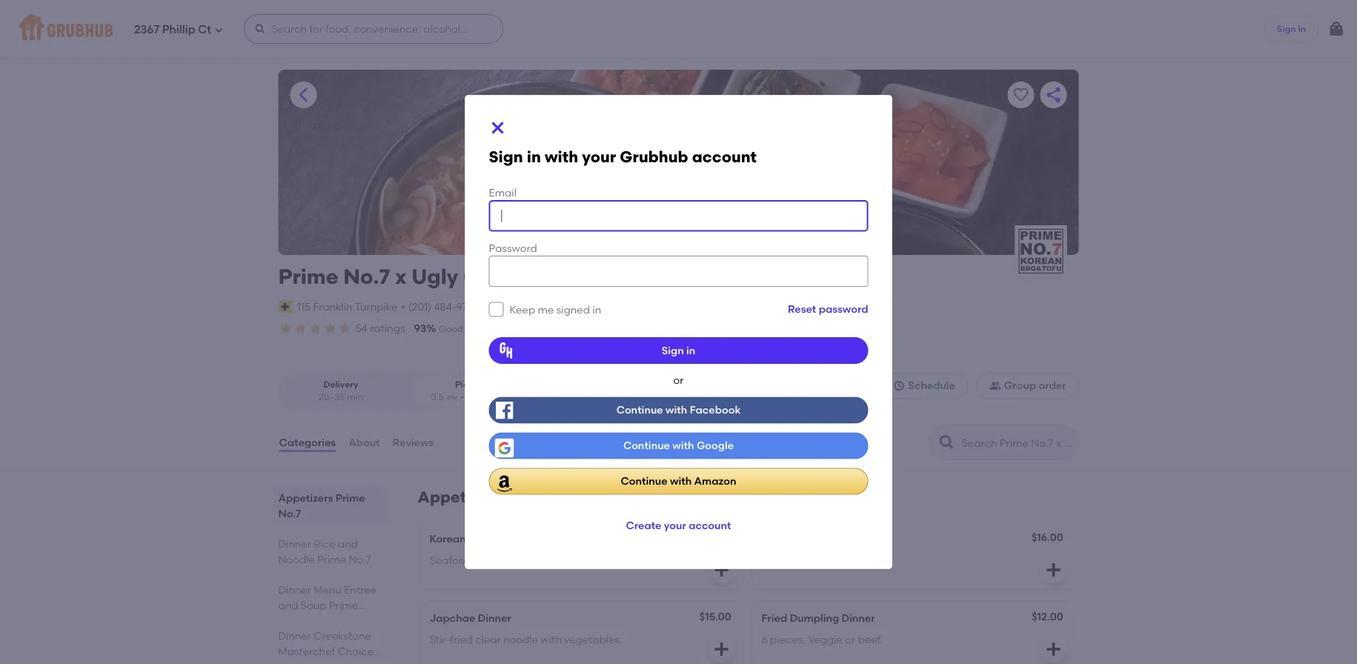 Task type: locate. For each thing, give the bounding box(es) containing it.
1 vertical spatial account
[[689, 520, 731, 532]]

•
[[401, 300, 405, 313], [461, 392, 464, 403]]

92
[[497, 322, 509, 335], [604, 322, 616, 335]]

account right the "grubhub"
[[692, 147, 757, 166]]

appetizers up korean
[[418, 488, 503, 507]]

share icon image
[[1045, 86, 1063, 104]]

• inside the pickup 0.5 mi • 15–25 min
[[461, 392, 464, 403]]

mi
[[447, 392, 458, 403]]

amazon
[[694, 475, 737, 488]]

and right rice in the bottom left of the page
[[338, 538, 358, 550]]

• left (201)
[[401, 300, 405, 313]]

with for continue with facebook
[[666, 404, 688, 417]]

0 horizontal spatial appetizers prime no.7
[[278, 492, 365, 520]]

or left beef.
[[845, 633, 856, 646]]

creekstone
[[314, 630, 371, 642]]

appetizers
[[418, 488, 503, 507], [278, 492, 333, 504]]

prime down masterchef
[[278, 661, 308, 664]]

92 right delivery
[[604, 322, 616, 335]]

your right create
[[664, 520, 686, 532]]

appetizers prime no.7 up rice in the bottom left of the page
[[278, 492, 365, 520]]

$15.00 down 'amazon'
[[700, 531, 731, 544]]

good food
[[439, 324, 485, 334]]

15–25
[[467, 392, 491, 403]]

account
[[692, 147, 757, 166], [689, 520, 731, 532]]

0 vertical spatial sign in
[[1277, 23, 1307, 34]]

0 horizontal spatial and
[[278, 599, 298, 612]]

dinner
[[516, 533, 549, 545], [278, 538, 311, 550], [278, 584, 311, 596], [478, 612, 512, 625], [842, 612, 875, 625], [278, 630, 311, 642]]

9798
[[457, 300, 480, 313]]

min down delivery in the left of the page
[[347, 392, 363, 403]]

continue with google button
[[489, 433, 869, 461]]

appetizers prime no.7 up pancake
[[418, 488, 591, 507]]

1 horizontal spatial sign
[[662, 344, 684, 357]]

pickup 0.5 mi • 15–25 min
[[431, 379, 509, 403]]

0 vertical spatial $15.00
[[700, 531, 731, 544]]

with inside continue with amazon button
[[670, 475, 692, 488]]

menu
[[314, 584, 342, 596]]

(201)
[[408, 300, 432, 313]]

0 horizontal spatial min
[[347, 392, 363, 403]]

1 vertical spatial or
[[845, 633, 856, 646]]

prime down the about button at the bottom left
[[336, 492, 365, 504]]

no.7 inside appetizers prime no.7
[[278, 507, 301, 520]]

1 horizontal spatial 92
[[604, 322, 616, 335]]

continue inside button
[[621, 475, 668, 488]]

or
[[674, 374, 684, 387], [845, 633, 856, 646]]

continue up continue with google
[[617, 404, 663, 417]]

svg image right ct
[[254, 23, 266, 35]]

1 horizontal spatial min
[[493, 392, 509, 403]]

svg image for 6 pieces. veggie or beef.
[[1045, 641, 1063, 658]]

prime no.7 x ugly chicken
[[278, 264, 548, 289]]

1 horizontal spatial your
[[664, 520, 686, 532]]

svg image left 6
[[713, 641, 731, 658]]

sign in button
[[1265, 16, 1319, 42], [489, 337, 869, 364]]

keep
[[510, 303, 535, 316]]

or up "continue with facebook" at the bottom
[[674, 374, 684, 387]]

min right 15–25
[[493, 392, 509, 403]]

turnpike
[[355, 300, 398, 313]]

2367 phillip ct
[[134, 23, 211, 36]]

2 min from the left
[[493, 392, 509, 403]]

order inside button
[[1039, 379, 1067, 392]]

order
[[664, 324, 687, 334], [1039, 379, 1067, 392]]

order right group
[[1039, 379, 1067, 392]]

0 horizontal spatial sign in button
[[489, 337, 869, 364]]

54
[[356, 322, 368, 335]]

create
[[626, 520, 662, 532]]

0 horizontal spatial appetizers
[[278, 492, 333, 504]]

1 horizontal spatial sign in
[[1277, 23, 1307, 34]]

dinner up noodle
[[278, 538, 311, 550]]

1 vertical spatial $15.00
[[700, 611, 731, 623]]

phillip
[[162, 23, 196, 36]]

no.7
[[343, 264, 390, 289], [556, 488, 591, 507], [278, 507, 301, 520], [349, 553, 371, 566], [278, 615, 301, 627], [310, 661, 332, 664]]

1 horizontal spatial or
[[845, 633, 856, 646]]

• (201) 484-9798
[[401, 300, 480, 313]]

0 horizontal spatial sign in
[[662, 344, 696, 357]]

min inside delivery 20–35 min
[[347, 392, 363, 403]]

with inside continue with google button
[[673, 440, 694, 452]]

subscription pass image
[[278, 301, 293, 313]]

svg image
[[1328, 20, 1346, 38], [214, 26, 223, 34], [489, 119, 507, 137], [1045, 561, 1063, 579]]

1 horizontal spatial sign in button
[[1265, 16, 1319, 42]]

0 vertical spatial •
[[401, 300, 405, 313]]

0 vertical spatial order
[[664, 324, 687, 334]]

continue for continue with facebook
[[617, 404, 663, 417]]

people icon image
[[990, 380, 1002, 392]]

option group containing delivery 20–35 min
[[278, 372, 533, 410]]

0 horizontal spatial order
[[664, 324, 687, 334]]

appetizers inside appetizers prime no.7
[[278, 492, 333, 504]]

time
[[537, 324, 556, 334]]

continue up create
[[621, 475, 668, 488]]

dinner rice and noodle prime no.7
[[278, 538, 371, 566]]

0 vertical spatial sign in button
[[1265, 16, 1319, 42]]

on
[[522, 324, 535, 334]]

x
[[395, 264, 407, 289]]

delivery 20–35 min
[[319, 379, 363, 403]]

min
[[347, 392, 363, 403], [493, 392, 509, 403]]

1 vertical spatial sign
[[489, 147, 523, 166]]

dinner up beef.
[[842, 612, 875, 625]]

reset
[[788, 303, 817, 315]]

appetizers prime no.7
[[418, 488, 591, 507], [278, 492, 365, 520]]

6
[[762, 633, 768, 646]]

1 vertical spatial •
[[461, 392, 464, 403]]

1 horizontal spatial and
[[338, 538, 358, 550]]

1 vertical spatial continue
[[624, 440, 670, 452]]

0 horizontal spatial 92
[[497, 322, 509, 335]]

entree
[[344, 584, 377, 596]]

account down 'amazon'
[[689, 520, 731, 532]]

0 vertical spatial continue
[[617, 404, 663, 417]]

fried dumpling dinner
[[762, 612, 875, 625]]

0 vertical spatial and
[[338, 538, 358, 550]]

1 vertical spatial your
[[664, 520, 686, 532]]

20–35
[[319, 392, 345, 403]]

delivery
[[323, 379, 359, 390]]

schedule
[[908, 379, 956, 392]]

prime
[[278, 264, 338, 289], [506, 488, 552, 507], [336, 492, 365, 504], [317, 553, 346, 566], [329, 599, 358, 612], [278, 661, 308, 664]]

sign inside main navigation navigation
[[1277, 23, 1297, 34]]

star icon image
[[278, 321, 293, 336], [293, 321, 308, 336], [308, 321, 323, 336], [323, 321, 338, 336], [338, 321, 353, 336], [338, 321, 353, 336]]

Email email field
[[489, 200, 869, 232]]

prime inside dinner rice and noodle prime no.7
[[317, 553, 346, 566]]

fried
[[762, 612, 788, 625]]

order right correct
[[664, 324, 687, 334]]

continue
[[617, 404, 663, 417], [624, 440, 670, 452], [621, 475, 668, 488]]

• right mi
[[461, 392, 464, 403]]

svg image left schedule
[[894, 380, 905, 392]]

and
[[338, 538, 358, 550], [278, 599, 298, 612]]

6 pieces. veggie or beef.
[[762, 633, 883, 646]]

0 horizontal spatial sign
[[489, 147, 523, 166]]

1 min from the left
[[347, 392, 363, 403]]

svg image
[[254, 23, 266, 35], [894, 380, 905, 392], [713, 561, 731, 579], [713, 641, 731, 658], [1045, 641, 1063, 658]]

1 horizontal spatial •
[[461, 392, 464, 403]]

correct
[[628, 324, 662, 334]]

japchae dinner
[[430, 612, 512, 625]]

prime up 115
[[278, 264, 338, 289]]

115 franklin turnpike button
[[296, 299, 398, 315]]

with inside continue with facebook button
[[666, 404, 688, 417]]

prime down rice in the bottom left of the page
[[317, 553, 346, 566]]

prime down menu
[[329, 599, 358, 612]]

1 $15.00 from the top
[[700, 531, 731, 544]]

dinner right pancake
[[516, 533, 549, 545]]

92 left on
[[497, 322, 509, 335]]

2 $15.00 from the top
[[700, 611, 731, 623]]

continue for continue with google
[[624, 440, 670, 452]]

seafood.
[[430, 554, 475, 566]]

svg image down create your account button
[[713, 561, 731, 579]]

dinner rice and noodle prime no.7 tab
[[278, 536, 382, 567]]

your
[[582, 147, 616, 166], [664, 520, 686, 532]]

svg image down $12.00
[[1045, 641, 1063, 658]]

1 horizontal spatial appetizers prime no.7
[[418, 488, 591, 507]]

2 vertical spatial continue
[[621, 475, 668, 488]]

with for continue with google
[[673, 440, 694, 452]]

0 vertical spatial or
[[674, 374, 684, 387]]

and inside dinner rice and noodle prime no.7
[[338, 538, 358, 550]]

prime no.7 x ugly chicken logo image
[[1015, 225, 1067, 277]]

your inside button
[[664, 520, 686, 532]]

and left soup
[[278, 599, 298, 612]]

0 vertical spatial your
[[582, 147, 616, 166]]

japchae
[[430, 612, 476, 625]]

1 vertical spatial order
[[1039, 379, 1067, 392]]

option group
[[278, 372, 533, 410]]

about
[[349, 436, 380, 449]]

0 vertical spatial sign
[[1277, 23, 1297, 34]]

1 vertical spatial sign in button
[[489, 337, 869, 364]]

(201) 484-9798 button
[[408, 299, 480, 314]]

2 horizontal spatial sign
[[1277, 23, 1297, 34]]

franklin
[[313, 300, 353, 313]]

your left the "grubhub"
[[582, 147, 616, 166]]

korean pancake dinner
[[430, 533, 549, 545]]

appetizers up rice in the bottom left of the page
[[278, 492, 333, 504]]

sign
[[1277, 23, 1297, 34], [489, 147, 523, 166], [662, 344, 684, 357]]

prime up pancake
[[506, 488, 552, 507]]

1 vertical spatial and
[[278, 599, 298, 612]]

continue with facebook
[[617, 404, 741, 417]]

min inside the pickup 0.5 mi • 15–25 min
[[493, 392, 509, 403]]

no.7 inside dinner rice and noodle prime no.7
[[349, 553, 371, 566]]

0 horizontal spatial your
[[582, 147, 616, 166]]

$15.00 left fried
[[700, 611, 731, 623]]

1 horizontal spatial order
[[1039, 379, 1067, 392]]

masterchef
[[278, 645, 335, 658]]

continue down continue with facebook button
[[624, 440, 670, 452]]



Task type: vqa. For each thing, say whether or not it's contained in the screenshot.
almonds
no



Task type: describe. For each thing, give the bounding box(es) containing it.
dinner creekstone masterchef choice prime no.7 tab
[[278, 628, 382, 664]]

order for group order
[[1039, 379, 1067, 392]]

stir-
[[430, 633, 450, 646]]

reset password
[[788, 303, 869, 315]]

save this restaurant button
[[1008, 82, 1035, 108]]

on time delivery
[[522, 324, 592, 334]]

account inside button
[[689, 520, 731, 532]]

caret left icon image
[[295, 86, 313, 104]]

$15.00 for seafood. kimchi.
[[700, 531, 731, 544]]

schedule button
[[881, 372, 968, 399]]

0 horizontal spatial or
[[674, 374, 684, 387]]

kimchi.
[[477, 554, 514, 566]]

chicken
[[463, 264, 548, 289]]

pieces.
[[770, 633, 806, 646]]

continue with facebook button
[[489, 397, 869, 424]]

order for correct order
[[664, 324, 687, 334]]

Password password field
[[489, 256, 869, 287]]

0 vertical spatial account
[[692, 147, 757, 166]]

noodle
[[278, 553, 315, 566]]

save this restaurant image
[[1013, 86, 1030, 104]]

2 92 from the left
[[604, 322, 616, 335]]

delivery
[[558, 324, 592, 334]]

clear
[[476, 633, 501, 646]]

reviews
[[393, 436, 434, 449]]

good
[[439, 324, 463, 334]]

1 vertical spatial sign in
[[662, 344, 696, 357]]

in inside navigation
[[1299, 23, 1307, 34]]

categories button
[[278, 416, 337, 469]]

sign in inside main navigation navigation
[[1277, 23, 1307, 34]]

svg image for seafood. kimchi.
[[713, 561, 731, 579]]

and inside dinner menu entree and soup prime no.7 dinner creekstone masterchef choice prime no.7
[[278, 599, 298, 612]]

google
[[697, 440, 734, 452]]

pickup
[[455, 379, 485, 390]]

sign in with your grubhub account
[[489, 147, 757, 166]]

dinner up soup
[[278, 584, 311, 596]]

about button
[[348, 416, 381, 469]]

$16.00
[[1032, 531, 1064, 544]]

search icon image
[[938, 434, 956, 452]]

prime inside tab
[[336, 492, 365, 504]]

dinner menu entree and soup prime no.7 tab
[[278, 582, 382, 627]]

svg image inside main navigation navigation
[[254, 23, 266, 35]]

ct
[[198, 23, 211, 36]]

korean
[[430, 533, 466, 545]]

sign in button inside main navigation navigation
[[1265, 16, 1319, 42]]

dinner up masterchef
[[278, 630, 311, 642]]

facebook
[[690, 404, 741, 417]]

password
[[819, 303, 869, 315]]

dinner up clear
[[478, 612, 512, 625]]

grubhub
[[620, 147, 689, 166]]

$12.00
[[1032, 611, 1064, 623]]

0.5
[[431, 392, 444, 403]]

with for continue with amazon
[[670, 475, 692, 488]]

main navigation navigation
[[0, 0, 1358, 58]]

group order
[[1005, 379, 1067, 392]]

dumpling
[[790, 612, 839, 625]]

beef.
[[858, 633, 883, 646]]

93
[[414, 322, 426, 335]]

reviews button
[[392, 416, 435, 469]]

keep me signed in
[[510, 303, 602, 316]]

$16.00 button
[[753, 523, 1073, 590]]

food
[[465, 324, 485, 334]]

1 92 from the left
[[497, 322, 509, 335]]

115
[[297, 300, 311, 313]]

0 horizontal spatial •
[[401, 300, 405, 313]]

2 vertical spatial sign
[[662, 344, 684, 357]]

veggie
[[808, 633, 843, 646]]

categories
[[279, 436, 336, 449]]

appetizers prime no.7 tab
[[278, 490, 382, 521]]

group order button
[[977, 372, 1079, 399]]

ratings
[[370, 322, 405, 335]]

reset password button
[[788, 296, 869, 323]]

password
[[489, 242, 537, 254]]

email
[[489, 186, 517, 199]]

Search Prime No.7 x Ugly Chicken search field
[[961, 436, 1074, 450]]

svg image for stir-fried clear noodle with vegetables.
[[713, 641, 731, 658]]

choice
[[338, 645, 374, 658]]

create your account
[[626, 520, 731, 532]]

appetizers prime no.7 inside tab
[[278, 492, 365, 520]]

dinner inside dinner rice and noodle prime no.7
[[278, 538, 311, 550]]

rice
[[314, 538, 336, 550]]

2367
[[134, 23, 159, 36]]

correct order
[[628, 324, 687, 334]]

484-
[[434, 300, 457, 313]]

noodle
[[504, 633, 538, 646]]

stir-fried clear noodle with vegetables.
[[430, 633, 623, 646]]

1 horizontal spatial appetizers
[[418, 488, 503, 507]]

fried
[[450, 633, 473, 646]]

dinner menu entree and soup prime no.7 dinner creekstone masterchef choice prime no.7
[[278, 584, 377, 664]]

soup
[[301, 599, 327, 612]]

54 ratings
[[356, 322, 405, 335]]

svg image inside schedule 'button'
[[894, 380, 905, 392]]

create your account button
[[626, 513, 731, 539]]

$15.00 for stir-fried clear noodle with vegetables.
[[700, 611, 731, 623]]

continue with amazon button
[[489, 468, 869, 495]]

me
[[538, 303, 554, 316]]

continue for continue with amazon
[[621, 475, 668, 488]]

continue with amazon
[[621, 475, 737, 488]]

115 franklin turnpike
[[297, 300, 398, 313]]

pancake
[[469, 533, 513, 545]]

ugly
[[412, 264, 458, 289]]

group
[[1005, 379, 1037, 392]]

continue with google
[[624, 440, 734, 452]]



